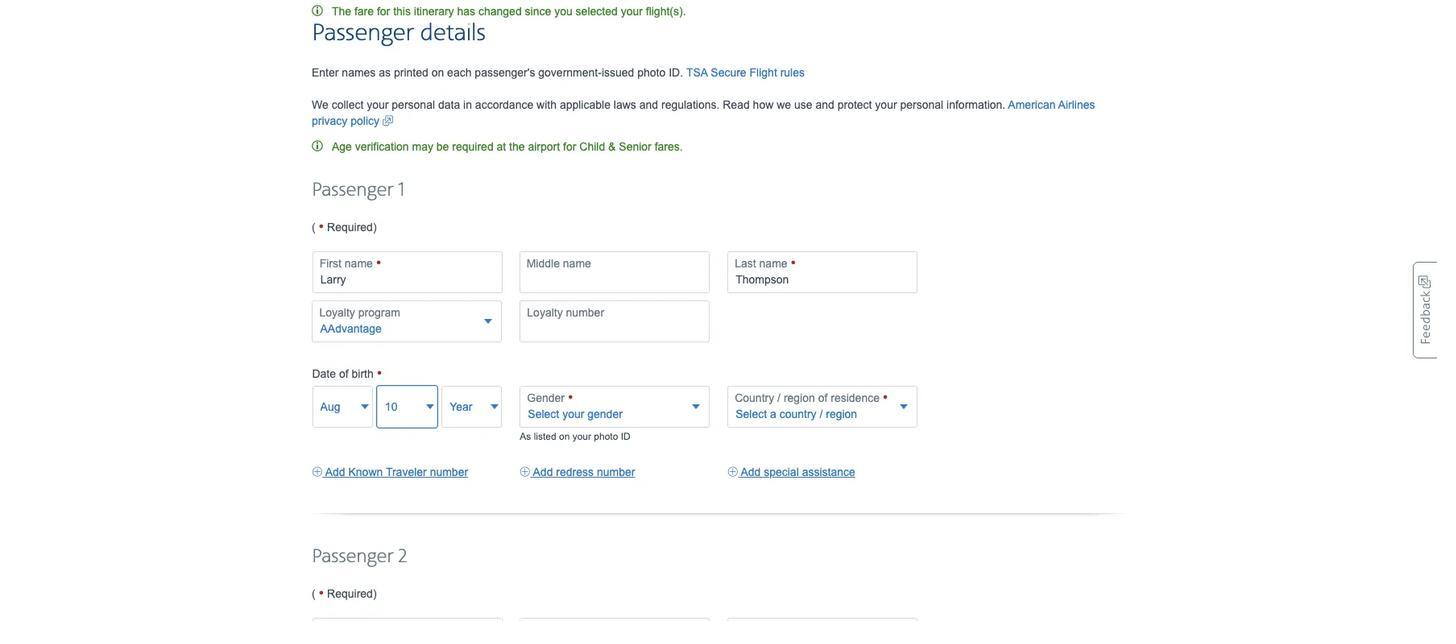 Task type: locate. For each thing, give the bounding box(es) containing it.
add image left special
[[728, 464, 738, 480]]

at
[[497, 140, 506, 153]]

2 add from the left
[[533, 466, 553, 479]]

photo left id
[[594, 431, 618, 442]]

as
[[379, 66, 391, 79]]

as listed on your photo id
[[520, 431, 631, 442]]

0 horizontal spatial loyalty
[[319, 306, 355, 319]]

1 add from the left
[[325, 466, 345, 479]]

loyalty left program
[[319, 306, 355, 319]]

may
[[412, 140, 434, 153]]

Last name text field
[[728, 251, 918, 293], [728, 618, 918, 621]]

1 vertical spatial )
[[373, 587, 377, 600]]

add image down as
[[520, 464, 531, 480]]

1 vertical spatial photo
[[594, 431, 618, 442]]

) down passenger 1
[[373, 221, 377, 234]]

required image right last
[[791, 256, 796, 271]]

2 loyalty from the left
[[527, 306, 563, 319]]

special
[[764, 466, 799, 479]]

of left birth
[[339, 367, 349, 380]]

required image for first
[[376, 256, 381, 271]]

personal
[[392, 98, 435, 111], [901, 98, 944, 111]]

on right listed in the bottom left of the page
[[559, 431, 570, 442]]

2 last name text field from the top
[[728, 618, 918, 621]]

personal up newpage icon
[[392, 98, 435, 111]]

loyalty
[[319, 306, 355, 319], [527, 306, 563, 319]]

0 horizontal spatial of
[[339, 367, 349, 380]]

for
[[377, 5, 390, 18], [563, 140, 576, 153]]

add special assistance
[[741, 466, 856, 479]]

1 horizontal spatial and
[[816, 98, 835, 111]]

3 add image from the left
[[728, 464, 738, 480]]

changed
[[479, 5, 522, 18]]

add inside button
[[533, 466, 553, 479]]

0 horizontal spatial and
[[640, 98, 658, 111]]

2 ) from the top
[[373, 587, 377, 600]]

for left child
[[563, 140, 576, 153]]

printed
[[394, 66, 429, 79]]

airlines
[[1059, 98, 1096, 111]]

required ) for passenger 2
[[324, 587, 377, 600]]

add left redress
[[533, 466, 553, 479]]

2 horizontal spatial add image
[[728, 464, 738, 480]]

add for add special assistance
[[741, 466, 761, 479]]

0 vertical spatial required image
[[791, 256, 796, 271]]

1 vertical spatial required )
[[324, 587, 377, 600]]

newpage image
[[383, 113, 393, 129]]

0 vertical spatial passenger
[[312, 18, 414, 48]]

and right use
[[816, 98, 835, 111]]

accordance
[[475, 98, 534, 111]]

details
[[420, 18, 486, 48]]

your up newpage icon
[[367, 98, 389, 111]]

1 ( from the top
[[312, 221, 319, 234]]

0 vertical spatial required
[[327, 221, 373, 234]]

Loyalty number text field
[[520, 300, 710, 342]]

required for passenger 2
[[327, 587, 373, 600]]

2 add image from the left
[[520, 464, 531, 480]]

( down passenger 2
[[312, 587, 319, 600]]

passenger
[[312, 18, 414, 48], [312, 179, 394, 202], [312, 545, 394, 569]]

your
[[621, 5, 643, 18], [367, 98, 389, 111], [875, 98, 897, 111], [573, 431, 591, 442]]

loyalty for loyalty program
[[319, 306, 355, 319]]

( down passenger 1
[[312, 221, 319, 234]]

in
[[463, 98, 472, 111]]

laws
[[614, 98, 637, 111]]

1 horizontal spatial loyalty
[[527, 306, 563, 319]]

information.
[[947, 98, 1006, 111]]

1 horizontal spatial of
[[818, 391, 828, 404]]

1 horizontal spatial name
[[563, 257, 591, 270]]

personal left information.
[[901, 98, 944, 111]]

1 ) from the top
[[373, 221, 377, 234]]

use
[[795, 98, 813, 111]]

required ) for passenger 1
[[324, 221, 377, 234]]

1 horizontal spatial add
[[533, 466, 553, 479]]

0 vertical spatial of
[[339, 367, 349, 380]]

passenger for passenger details
[[312, 18, 414, 48]]

of
[[339, 367, 349, 380], [818, 391, 828, 404]]

1 passenger from the top
[[312, 18, 414, 48]]

3 passenger from the top
[[312, 545, 394, 569]]

0 vertical spatial last name text field
[[728, 251, 918, 293]]

required image for gender
[[568, 391, 573, 405]]

assistance
[[802, 466, 856, 479]]

) for 1
[[373, 221, 377, 234]]

regulations.
[[662, 98, 720, 111]]

3 add from the left
[[741, 466, 761, 479]]

0 vertical spatial (
[[312, 221, 319, 234]]

name
[[345, 257, 373, 270], [563, 257, 591, 270], [760, 257, 788, 270]]

1 horizontal spatial required image
[[791, 256, 796, 271]]

tsa
[[687, 66, 708, 79]]

itinerary
[[414, 5, 454, 18]]

0 horizontal spatial personal
[[392, 98, 435, 111]]

loyalty program
[[319, 306, 400, 319]]

id
[[621, 431, 631, 442]]

add left known
[[325, 466, 345, 479]]

required image right birth
[[377, 366, 382, 382]]

1 name from the left
[[345, 257, 373, 270]]

( for passenger 1
[[312, 221, 319, 234]]

required
[[327, 221, 373, 234], [327, 587, 373, 600]]

this
[[393, 5, 411, 18]]

and right laws
[[640, 98, 658, 111]]

Middle name text field
[[520, 251, 710, 293]]

0 vertical spatial required )
[[324, 221, 377, 234]]

1 horizontal spatial on
[[559, 431, 570, 442]]

photo left id.
[[638, 66, 666, 79]]

1 vertical spatial required image
[[568, 391, 573, 405]]

3 name from the left
[[760, 257, 788, 270]]

1 horizontal spatial add image
[[520, 464, 531, 480]]

0 horizontal spatial add image
[[312, 464, 323, 480]]

1 loyalty from the left
[[319, 306, 355, 319]]

loyalty down middle
[[527, 306, 563, 319]]

child
[[580, 140, 605, 153]]

add inside popup button
[[741, 466, 761, 479]]

2 horizontal spatial name
[[760, 257, 788, 270]]

required image right the first
[[376, 256, 381, 271]]

as
[[520, 431, 531, 442]]

add for add known traveler number
[[325, 466, 345, 479]]

2 required ) from the top
[[324, 587, 377, 600]]

required image
[[319, 219, 324, 235], [376, 256, 381, 271], [377, 366, 382, 382], [883, 391, 888, 405], [319, 586, 324, 602]]

1 add image from the left
[[312, 464, 323, 480]]

add left special
[[741, 466, 761, 479]]

residence
[[831, 391, 880, 404]]

age verification may be required at the airport for child & senior fares.
[[329, 140, 683, 153]]

0 horizontal spatial for
[[377, 5, 390, 18]]

0 horizontal spatial name
[[345, 257, 373, 270]]

number down id
[[597, 466, 635, 479]]

1 vertical spatial passenger
[[312, 179, 394, 202]]

protect
[[838, 98, 872, 111]]

0 vertical spatial photo
[[638, 66, 666, 79]]

(
[[312, 221, 319, 234], [312, 587, 319, 600]]

passenger left 2
[[312, 545, 394, 569]]

of right region
[[818, 391, 828, 404]]

1 horizontal spatial personal
[[901, 98, 944, 111]]

required ) up first name
[[324, 221, 377, 234]]

1 vertical spatial required
[[327, 587, 373, 600]]

fares.
[[655, 140, 683, 153]]

add image
[[312, 464, 323, 480], [520, 464, 531, 480], [728, 464, 738, 480]]

required up first name
[[327, 221, 373, 234]]

0 horizontal spatial add
[[325, 466, 345, 479]]

photo
[[638, 66, 666, 79], [594, 431, 618, 442]]

1 vertical spatial for
[[563, 140, 576, 153]]

) down passenger 2
[[373, 587, 377, 600]]

name right middle
[[563, 257, 591, 270]]

passenger down the fare
[[312, 18, 414, 48]]

and
[[640, 98, 658, 111], [816, 98, 835, 111]]

2 horizontal spatial add
[[741, 466, 761, 479]]

1 horizontal spatial photo
[[638, 66, 666, 79]]

2 name from the left
[[563, 257, 591, 270]]

1 required from the top
[[327, 221, 373, 234]]

0 horizontal spatial photo
[[594, 431, 618, 442]]

1 required ) from the top
[[324, 221, 377, 234]]

required image up as listed on your photo id
[[568, 391, 573, 405]]

american airlines privacy policy link
[[312, 98, 1096, 129]]

loyalty for loyalty number
[[527, 306, 563, 319]]

0 horizontal spatial required image
[[568, 391, 573, 405]]

number down middle name text box
[[566, 306, 604, 319]]

required )
[[324, 221, 377, 234], [324, 587, 377, 600]]

number right traveler
[[430, 466, 468, 479]]

with
[[537, 98, 557, 111]]

required image right residence
[[883, 391, 888, 405]]

0 vertical spatial for
[[377, 5, 390, 18]]

policy
[[351, 114, 380, 127]]

2
[[399, 545, 407, 569]]

1 vertical spatial last name text field
[[728, 618, 918, 621]]

name right the first
[[345, 257, 373, 270]]

enter names as printed on each passenger's government-issued photo id. tsa secure flight rules
[[312, 66, 805, 79]]

name right last
[[760, 257, 788, 270]]

id.
[[669, 66, 683, 79]]

names
[[342, 66, 376, 79]]

required image
[[791, 256, 796, 271], [568, 391, 573, 405]]

1 vertical spatial of
[[818, 391, 828, 404]]

2 required from the top
[[327, 587, 373, 600]]

Middle name text field
[[520, 618, 710, 621]]

name for first name
[[345, 257, 373, 270]]

0 vertical spatial )
[[373, 221, 377, 234]]

2 vertical spatial passenger
[[312, 545, 394, 569]]

add image left known
[[312, 464, 323, 480]]

required down passenger 2
[[327, 587, 373, 600]]

2 ( from the top
[[312, 587, 319, 600]]

for left this
[[377, 5, 390, 18]]

required ) down passenger 2
[[324, 587, 377, 600]]

add
[[325, 466, 345, 479], [533, 466, 553, 479], [741, 466, 761, 479]]

2 passenger from the top
[[312, 179, 394, 202]]

0 vertical spatial on
[[432, 66, 444, 79]]

passenger 2
[[312, 545, 407, 569]]

)
[[373, 221, 377, 234], [373, 587, 377, 600]]

name for middle name
[[563, 257, 591, 270]]

1 vertical spatial (
[[312, 587, 319, 600]]

fare
[[354, 5, 374, 18]]

on left each
[[432, 66, 444, 79]]

privacy
[[312, 114, 348, 127]]

passenger down age
[[312, 179, 394, 202]]

add inside button
[[325, 466, 345, 479]]

listed
[[534, 431, 557, 442]]



Task type: vqa. For each thing, say whether or not it's contained in the screenshot.
travel
no



Task type: describe. For each thing, give the bounding box(es) containing it.
add redress number button
[[520, 464, 635, 480]]

traveler
[[386, 466, 427, 479]]

tsa secure flight rules button
[[687, 64, 805, 80]]

number inside button
[[430, 466, 468, 479]]

add for add redress number
[[533, 466, 553, 479]]

country
[[735, 391, 775, 404]]

passenger for passenger 1
[[312, 179, 394, 202]]

we
[[312, 98, 329, 111]]

read
[[723, 98, 750, 111]]

add image for add known traveler number
[[312, 464, 323, 480]]

1 last name text field from the top
[[728, 251, 918, 293]]

2 and from the left
[[816, 98, 835, 111]]

( for passenger 2
[[312, 587, 319, 600]]

flight(s).
[[646, 5, 686, 18]]

required image for date
[[377, 366, 382, 382]]

required image down passenger 2
[[319, 586, 324, 602]]

&
[[608, 140, 616, 153]]

your right protect
[[875, 98, 897, 111]]

redress
[[556, 466, 594, 479]]

required for passenger 1
[[327, 221, 373, 234]]

the fare for this itinerary has changed since you selected your flight(s).
[[329, 5, 686, 18]]

First name text field
[[312, 251, 503, 293]]

since
[[525, 5, 551, 18]]

selected
[[576, 5, 618, 18]]

verification
[[355, 140, 409, 153]]

add image for add special assistance
[[728, 464, 738, 480]]

loyalty number
[[527, 306, 604, 319]]

we
[[777, 98, 791, 111]]

your left flight(s).
[[621, 5, 643, 18]]

gender
[[527, 391, 568, 404]]

government-
[[539, 66, 602, 79]]

date of birth
[[312, 367, 377, 380]]

1 and from the left
[[640, 98, 658, 111]]

number inside button
[[597, 466, 635, 479]]

) for 2
[[373, 587, 377, 600]]

required
[[452, 140, 494, 153]]

add redress number
[[533, 466, 635, 479]]

middle name
[[527, 257, 591, 270]]

0 horizontal spatial on
[[432, 66, 444, 79]]

passenger's
[[475, 66, 535, 79]]

1
[[399, 179, 405, 202]]

/
[[778, 391, 781, 404]]

be
[[437, 140, 449, 153]]

age
[[332, 140, 352, 153]]

required image up the first
[[319, 219, 324, 235]]

add special assistance button
[[728, 464, 856, 480]]

region
[[784, 391, 815, 404]]

applicable
[[560, 98, 611, 111]]

american
[[1008, 98, 1056, 111]]

required image for country
[[883, 391, 888, 405]]

your up add redress number
[[573, 431, 591, 442]]

you
[[555, 5, 573, 18]]

we collect your personal data in accordance with applicable laws and regulations. read how we use and protect your personal information.
[[312, 98, 1008, 111]]

add known traveler number
[[325, 466, 468, 479]]

how
[[753, 98, 774, 111]]

issued
[[602, 66, 634, 79]]

program
[[358, 306, 400, 319]]

last name
[[735, 257, 791, 270]]

has
[[457, 5, 476, 18]]

First name text field
[[312, 618, 503, 621]]

add known traveler number button
[[312, 464, 468, 480]]

data
[[438, 98, 460, 111]]

airport
[[528, 140, 560, 153]]

1 personal from the left
[[392, 98, 435, 111]]

the
[[509, 140, 525, 153]]

senior
[[619, 140, 652, 153]]

1 vertical spatial on
[[559, 431, 570, 442]]

1 horizontal spatial for
[[563, 140, 576, 153]]

collect
[[332, 98, 364, 111]]

rules
[[781, 66, 805, 79]]

country / region of residence
[[735, 391, 883, 404]]

date
[[312, 367, 336, 380]]

first
[[320, 257, 342, 270]]

flight
[[750, 66, 777, 79]]

american airlines privacy policy
[[312, 98, 1096, 127]]

passenger for passenger 2
[[312, 545, 394, 569]]

passenger 1
[[312, 179, 405, 202]]

each
[[447, 66, 472, 79]]

add image for add redress number
[[520, 464, 531, 480]]

required image for last name
[[791, 256, 796, 271]]

last
[[735, 257, 756, 270]]

birth
[[352, 367, 374, 380]]

name for last name
[[760, 257, 788, 270]]

the
[[332, 5, 351, 18]]

passenger details
[[312, 18, 486, 48]]

first name
[[320, 257, 376, 270]]

secure
[[711, 66, 747, 79]]

middle
[[527, 257, 560, 270]]

known
[[349, 466, 383, 479]]

enter
[[312, 66, 339, 79]]

leave feedback, opens external site in new window image
[[1413, 262, 1438, 359]]

2 personal from the left
[[901, 98, 944, 111]]



